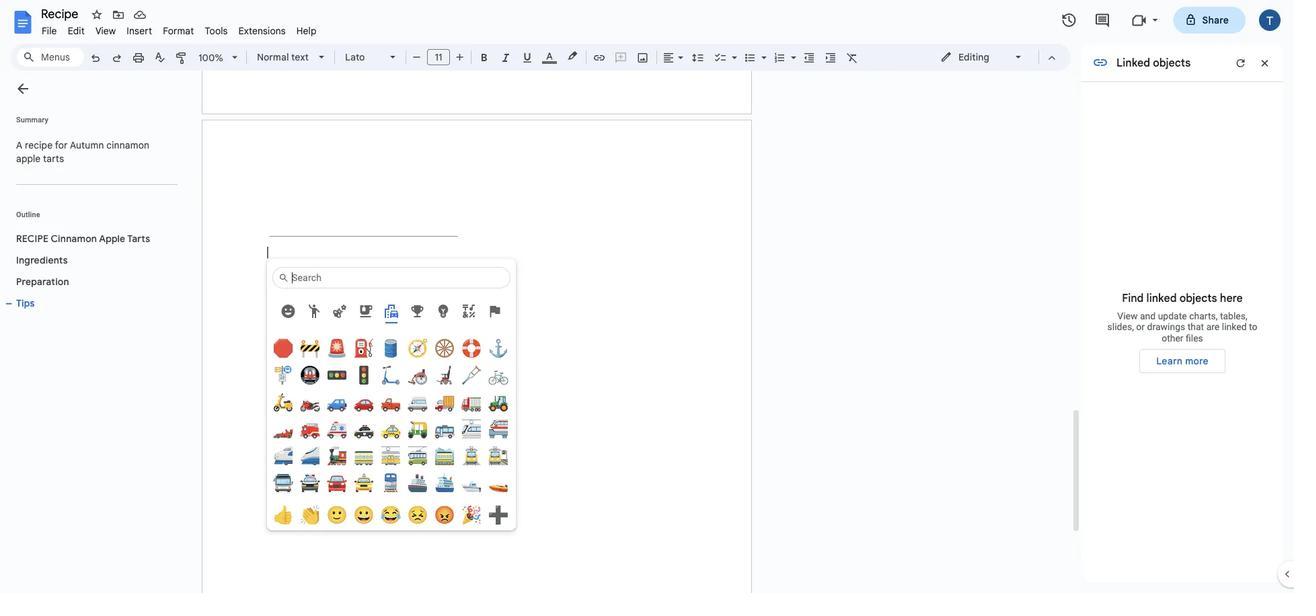 Task type: describe. For each thing, give the bounding box(es) containing it.
other
[[1162, 333, 1184, 344]]

menu bar banner
[[0, 0, 1295, 593]]

places
[[325, 317, 356, 326]]

edit
[[68, 25, 85, 37]]

share
[[1203, 14, 1229, 26]]

🚦 image
[[354, 365, 374, 386]]

or
[[1137, 321, 1145, 333]]

summary heading
[[16, 114, 48, 125]]

🚈 image
[[462, 419, 482, 439]]

application containing linked objects
[[0, 0, 1295, 593]]

🧭 image
[[408, 338, 428, 359]]

🚞 image
[[435, 446, 455, 466]]

tips
[[16, 297, 35, 309]]

travel
[[274, 317, 304, 326]]

🛟 image
[[462, 338, 482, 359]]

🙂 image
[[327, 505, 347, 526]]

🚝 image
[[489, 419, 509, 439]]

a recipe for autumn cinnamon apple tarts
[[16, 139, 152, 165]]

🚓 image
[[354, 419, 374, 439]]

🚑 image
[[327, 419, 347, 439]]

🚊 image
[[462, 446, 482, 466]]

🚏 image
[[273, 365, 293, 386]]

ingredients
[[16, 254, 68, 266]]

🚎 image
[[408, 446, 428, 466]]

🎉 image
[[462, 505, 482, 526]]

summary
[[16, 115, 48, 124]]

edit menu item
[[62, 23, 90, 39]]

slides,
[[1108, 321, 1134, 333]]

editing button
[[931, 47, 1033, 67]]

linked objects
[[1117, 56, 1191, 69]]

a
[[16, 139, 22, 151]]

preparation
[[16, 276, 69, 288]]

extensions menu item
[[233, 23, 291, 39]]

➕ image
[[489, 505, 509, 526]]

font list. lato selected. option
[[345, 48, 382, 67]]

outline heading
[[0, 209, 183, 228]]

help menu item
[[291, 23, 322, 39]]

autumn
[[70, 139, 104, 151]]

view inside find linked objects here view and update charts, tables, slides, or drawings that are linked to other files
[[1118, 310, 1138, 321]]

🚄 image
[[300, 446, 320, 466]]

insert image image
[[636, 48, 651, 67]]

😣 image
[[408, 505, 428, 526]]

🏎️ image
[[273, 419, 293, 439]]

extensions
[[239, 25, 286, 37]]

🚉 image
[[489, 446, 509, 466]]

🩼 image
[[462, 365, 482, 386]]

🚋 image
[[381, 446, 401, 466]]

learn more
[[1157, 355, 1209, 367]]

cinnamon
[[107, 139, 149, 151]]

🚢 image
[[408, 473, 428, 493]]

normal
[[257, 51, 289, 63]]

charts,
[[1190, 310, 1218, 321]]

🚚 image
[[435, 392, 455, 412]]

help
[[297, 25, 317, 37]]

🦼 image
[[435, 365, 455, 386]]

menu bar inside the menu bar banner
[[36, 17, 322, 40]]

document outline element
[[0, 71, 183, 593]]

summary element
[[9, 132, 178, 172]]

that
[[1188, 321, 1205, 333]]

👏 image
[[300, 505, 320, 526]]

🚐 image
[[408, 392, 428, 412]]

🚅 image
[[273, 446, 293, 466]]

are
[[1207, 321, 1220, 333]]

tarts
[[127, 233, 150, 245]]

file
[[42, 25, 57, 37]]

Rename text field
[[36, 5, 86, 22]]

🛞 image
[[435, 338, 455, 359]]

line & paragraph spacing image
[[691, 48, 706, 67]]

to
[[1250, 321, 1258, 333]]

insert menu item
[[121, 23, 158, 39]]

tarts
[[43, 153, 64, 165]]

0 vertical spatial linked
[[1147, 292, 1177, 305]]

and
[[1140, 310, 1156, 321]]

and
[[306, 317, 323, 326]]

drawings
[[1148, 321, 1186, 333]]

recipe cinnamon apple tarts
[[16, 233, 150, 245]]

👍 image
[[273, 505, 293, 526]]

Zoom text field
[[195, 48, 227, 67]]

🛑 image
[[273, 338, 293, 359]]

0 vertical spatial objects
[[1153, 56, 1191, 69]]

🚌 image
[[435, 419, 455, 439]]

here
[[1220, 292, 1243, 305]]

🚗 image
[[354, 392, 374, 412]]



Task type: vqa. For each thing, say whether or not it's contained in the screenshot.
heading
no



Task type: locate. For each thing, give the bounding box(es) containing it.
🦽 image
[[408, 365, 428, 386]]

format
[[163, 25, 194, 37]]

linked left to
[[1222, 321, 1247, 333]]

Search text field
[[291, 272, 507, 284]]

learn more link
[[1140, 349, 1226, 373]]

objects inside find linked objects here view and update charts, tables, slides, or drawings that are linked to other files
[[1180, 292, 1218, 305]]

files
[[1186, 333, 1204, 344]]

format menu item
[[158, 23, 199, 39]]

for
[[55, 139, 68, 151]]

update
[[1158, 310, 1187, 321]]

🚜 image
[[489, 392, 509, 412]]

tools menu item
[[199, 23, 233, 39]]

more
[[1186, 355, 1209, 367]]

travel and places tab panel
[[267, 308, 516, 526]]

🛴 image
[[381, 365, 401, 386]]

lato
[[345, 51, 365, 63]]

view menu item
[[90, 23, 121, 39]]

🚔 image
[[300, 473, 320, 493]]

🚧 image
[[300, 338, 320, 359]]

🚕 image
[[381, 419, 401, 439]]

tab list inside application
[[273, 299, 511, 324]]

🏍️ image
[[300, 392, 320, 412]]

text color image
[[542, 48, 557, 64]]

🚘 image
[[327, 473, 347, 493]]

🚥 image
[[327, 365, 347, 386]]

highlight color image
[[565, 48, 580, 64]]

menu bar containing file
[[36, 17, 322, 40]]

linked up update at right
[[1147, 292, 1177, 305]]

objects
[[1153, 56, 1191, 69], [1180, 292, 1218, 305]]

linked
[[1147, 292, 1177, 305], [1222, 321, 1247, 333]]

🚨 image
[[327, 338, 347, 359]]

text
[[291, 51, 309, 63]]

1 horizontal spatial view
[[1118, 310, 1138, 321]]

apple
[[99, 233, 125, 245]]

outline
[[16, 210, 40, 219]]

🚙 image
[[327, 392, 347, 412]]

🛻 image
[[381, 392, 401, 412]]

insert
[[127, 25, 152, 37]]

🚖 image
[[354, 473, 374, 493]]

linked objects section
[[1082, 44, 1284, 583]]

1 vertical spatial objects
[[1180, 292, 1218, 305]]

0 vertical spatial view
[[95, 25, 116, 37]]

apple
[[16, 153, 41, 165]]

🚂 image
[[327, 446, 347, 466]]

Menus field
[[17, 48, 84, 67]]

view down find
[[1118, 310, 1138, 321]]

main toolbar
[[83, 0, 863, 522]]

view inside menu item
[[95, 25, 116, 37]]

Star checkbox
[[87, 5, 106, 24]]

tools
[[205, 25, 228, 37]]

normal text
[[257, 51, 309, 63]]

travel and places
[[274, 317, 356, 326]]

share button
[[1174, 7, 1246, 34]]

objects right "linked"
[[1153, 56, 1191, 69]]

Zoom field
[[193, 48, 244, 68]]

linked
[[1117, 56, 1151, 69]]

🚃 image
[[354, 446, 374, 466]]

tab list
[[273, 299, 511, 324]]

tables,
[[1221, 310, 1248, 321]]

file menu item
[[36, 23, 62, 39]]

find linked objects here view and update charts, tables, slides, or drawings that are linked to other files
[[1108, 292, 1258, 344]]

😡 image
[[435, 505, 455, 526]]

cinnamon
[[51, 233, 97, 245]]

learn
[[1157, 355, 1183, 367]]

🚍 image
[[273, 473, 293, 493]]

1 vertical spatial linked
[[1222, 321, 1247, 333]]

🚒 image
[[300, 419, 320, 439]]

🛺 image
[[408, 419, 428, 439]]

🚆 image
[[381, 473, 401, 493]]

🛳️ image
[[435, 473, 455, 493]]

find
[[1123, 292, 1144, 305]]

objects up charts,
[[1180, 292, 1218, 305]]

Font size field
[[427, 49, 456, 66]]

editing
[[959, 51, 990, 63]]

0 horizontal spatial view
[[95, 25, 116, 37]]

application
[[0, 0, 1295, 593]]

0 horizontal spatial linked
[[1147, 292, 1177, 305]]

🛢️ image
[[381, 338, 401, 359]]

🛵 image
[[273, 392, 293, 412]]

🚛 image
[[462, 392, 482, 412]]

😂 image
[[381, 505, 401, 526]]

🚇 image
[[300, 365, 320, 386]]

1 horizontal spatial linked
[[1222, 321, 1247, 333]]

view down "star" checkbox
[[95, 25, 116, 37]]

styles list. normal text selected. option
[[257, 48, 311, 67]]

Font size text field
[[428, 49, 449, 65]]

😀 image
[[354, 505, 374, 526]]

recipe
[[25, 139, 53, 151]]

⛽ image
[[354, 338, 374, 359]]

view
[[95, 25, 116, 37], [1118, 310, 1138, 321]]

⚓ image
[[489, 338, 509, 359]]

mode and view toolbar
[[931, 44, 1063, 71]]

1 vertical spatial view
[[1118, 310, 1138, 321]]

recipe
[[16, 233, 49, 245]]

🚤 image
[[489, 473, 509, 493]]

🚲 image
[[489, 365, 509, 386]]

menu bar
[[36, 17, 322, 40]]

🛥️ image
[[462, 473, 482, 493]]



